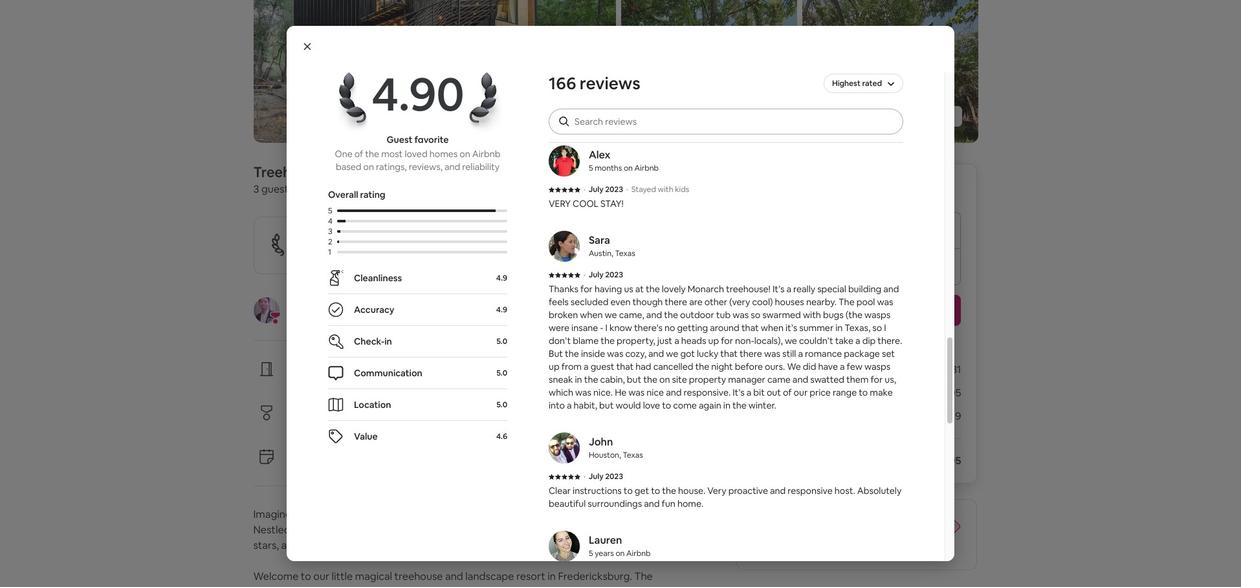 Task type: vqa. For each thing, say whether or not it's contained in the screenshot.
outdoor
yes



Task type: locate. For each thing, give the bounding box(es) containing it.
4.9 for accuracy
[[496, 305, 507, 315]]

cleaning
[[753, 386, 794, 400]]

1 vertical spatial · july 2023
[[584, 270, 623, 280]]

guest for guest favorite one of the most loved homes on airbnb based on ratings, reviews, and reliability
[[387, 134, 413, 146]]

3 guests
[[253, 182, 293, 196]]

1 vertical spatial it's
[[733, 387, 745, 399]]

1 horizontal spatial i
[[884, 322, 886, 334]]

loved
[[405, 148, 427, 160], [448, 231, 475, 244]]

· july 2023 up having
[[584, 270, 623, 280]]

so down cool)
[[751, 309, 760, 321]]

so up charged
[[872, 322, 882, 334]]

1 vertical spatial 4
[[344, 313, 349, 325]]

1
[[300, 182, 305, 196], [358, 182, 363, 196], [328, 247, 331, 258]]

was up habit,
[[575, 387, 591, 399]]

john
[[589, 435, 613, 449]]

1 horizontal spatial 4
[[344, 313, 349, 325]]

beautiful
[[549, 498, 586, 510], [563, 585, 606, 588]]

beautiful down clear
[[549, 498, 586, 510]]

0 horizontal spatial 4
[[328, 216, 333, 226]]

2 horizontal spatial for
[[871, 374, 883, 386]]

3 inside 4.90 dialog
[[328, 226, 332, 237]]

1 horizontal spatial 3
[[328, 226, 332, 237]]

kristi image
[[549, 60, 580, 91], [549, 60, 580, 91]]

in
[[325, 163, 337, 181], [835, 322, 843, 334], [384, 336, 392, 347], [349, 361, 357, 374], [575, 374, 582, 386], [359, 378, 366, 389], [723, 400, 730, 412], [373, 508, 381, 521], [458, 523, 466, 537], [548, 570, 556, 583], [323, 585, 331, 588]]

i right -
[[605, 322, 608, 334]]

host profile picture image
[[253, 298, 279, 323]]

i up the there.
[[884, 322, 886, 334]]

0 horizontal spatial homes
[[429, 148, 458, 160]]

·
[[584, 99, 585, 109], [354, 182, 356, 196], [386, 182, 388, 196], [584, 184, 585, 195], [626, 184, 628, 195], [584, 270, 585, 280], [340, 313, 342, 325], [584, 472, 585, 482]]

a left small
[[383, 508, 389, 521]]

of
[[354, 148, 363, 160], [390, 231, 400, 244], [783, 387, 792, 399], [550, 508, 560, 521], [600, 508, 611, 521], [533, 585, 543, 588]]

the inside 'guest favorite one of the most loved homes on airbnb based on ratings, reviews, and reliability'
[[365, 148, 379, 160]]

immersed
[[323, 508, 371, 521]]

our
[[794, 387, 808, 399], [313, 570, 329, 583], [333, 585, 349, 588]]

wasps down pool
[[864, 309, 890, 321]]

are
[[689, 296, 702, 308], [344, 422, 357, 433], [428, 585, 443, 588]]

with left kids at top right
[[658, 184, 673, 195]]

guests inside the one of the most loved homes on airbnb, according to guests
[[469, 244, 502, 257]]

1 vertical spatial 5.0
[[496, 368, 507, 379]]

our down the little
[[333, 585, 349, 588]]

instructions
[[573, 485, 622, 497]]

non-
[[735, 335, 754, 347]]

favorite
[[414, 134, 449, 146], [289, 242, 333, 257]]

0 horizontal spatial so
[[751, 309, 760, 321]]

july up instructions
[[589, 472, 604, 482]]

one up cleanliness
[[367, 231, 388, 244]]

166 up it at left top
[[549, 72, 576, 94]]

0 horizontal spatial guest
[[295, 231, 328, 245]]

2 horizontal spatial our
[[794, 387, 808, 399]]

1 horizontal spatial are
[[428, 585, 443, 588]]

we down it's
[[785, 335, 797, 347]]

0 vertical spatial 4
[[328, 216, 333, 226]]

fee down price
[[823, 409, 839, 423]]

package
[[844, 348, 880, 360]]

take
[[835, 335, 853, 347]]

one inside the one of the most loved homes on airbnb, according to guests
[[367, 231, 388, 244]]

only up breeze,
[[502, 508, 522, 521]]

rating
[[360, 189, 385, 201]]

4.90
[[371, 63, 464, 124], [564, 231, 593, 249]]

1 vertical spatial all
[[520, 585, 531, 588]]

curated
[[301, 539, 339, 552]]

1 vertical spatial 166
[[632, 231, 655, 249]]

5.0 for communication
[[496, 368, 507, 379]]

bedroom
[[307, 182, 351, 196]]

get
[[635, 485, 649, 497]]

one up based
[[335, 148, 352, 160]]

to right love
[[662, 400, 671, 412]]

don't
[[549, 335, 571, 347]]

and up the there's
[[646, 309, 662, 321]]

1 wasps from the top
[[864, 309, 890, 321]]

0 vertical spatial 166
[[549, 72, 576, 94]]

bit
[[753, 387, 765, 399]]

4.90 inside 4.90 dialog
[[371, 63, 464, 124]]

texas right reviews,
[[446, 163, 483, 181]]

1 horizontal spatial homes
[[477, 231, 510, 244]]

but
[[627, 374, 641, 386], [599, 400, 614, 412]]

2 vertical spatial our
[[333, 585, 349, 588]]

1 horizontal spatial up
[[708, 335, 719, 347]]

1 horizontal spatial superhost
[[342, 405, 392, 418]]

hosting
[[375, 313, 406, 325]]

0 horizontal spatial there
[[665, 296, 687, 308]]

5
[[589, 163, 593, 173], [328, 206, 332, 216], [785, 363, 790, 376], [589, 549, 593, 559]]

secluded inside thanks for having us at the lovely monarch treehouse! it's a really special building and feels secluded even though there are other (very cool) houses nearby. the pool was broken when we came, and the outdoor tub was so swarmed with bugs (the wasps were insane - i know there's no getting around that when it's summer in texas, so i don't blame the property, just a heads up for non-locals), we couldn't take a dip there. but the inside was cozy, and we got lucky that there was still a romance package set up from a guest that had cancelled the night before ours. we did have a few wasps sneak in the cabin, but the on site property manager came and swatted them for us, which was nice. he was nice and responsive. it's a bit out of our price range to make into a habit, but would love to come again in the winter.
[[571, 296, 609, 308]]

1 up hosted
[[328, 247, 331, 258]]

166 inside 4.90 dialog
[[549, 72, 576, 94]]

· inside hosted by remy superhost · 4 years hosting
[[340, 313, 342, 325]]

0 horizontal spatial years
[[351, 313, 373, 325]]

1 vertical spatial one
[[367, 231, 388, 244]]

0 horizontal spatial favorite
[[289, 242, 333, 257]]

guest
[[591, 361, 614, 373]]

came
[[767, 374, 791, 386]]

· july 2023 · stayed with kids
[[584, 184, 689, 195]]

(very
[[729, 296, 750, 308]]

1 horizontal spatial loved
[[448, 231, 475, 244]]

1 vertical spatial remy
[[295, 405, 322, 418]]

in up take at the right of page
[[835, 322, 843, 334]]

2 · july 2023 from the top
[[584, 270, 623, 280]]

1 horizontal spatial the
[[839, 296, 855, 308]]

superhost for hosted by remy
[[295, 313, 338, 325]]

1 vertical spatial the
[[634, 570, 653, 583]]

1 5.0 from the top
[[496, 336, 507, 347]]

1 vertical spatial there
[[740, 348, 762, 360]]

nice
[[647, 387, 664, 399]]

1 horizontal spatial but
[[627, 374, 641, 386]]

0 horizontal spatial all
[[520, 585, 531, 588]]

with inside thanks for having us at the lovely monarch treehouse! it's a really special building and feels secluded even though there are other (very cool) houses nearby. the pool was broken when we came, and the outdoor tub was so swarmed with bugs (the wasps were insane - i know there's no getting around that when it's summer in texas, so i don't blame the property, just a heads up for non-locals), we couldn't take a dip there. but the inside was cozy, and we got lucky that there was still a romance package set up from a guest that had cancelled the night before ours. we did have a few wasps sneak in the cabin, but the on site property manager came and swatted them for us, which was nice. he was nice and responsive. it's a bit out of our price range to make into a habit, but would love to come again in the winter.
[[803, 309, 821, 321]]

guests
[[261, 182, 293, 196], [469, 244, 502, 257]]

but down had
[[627, 374, 641, 386]]

of inside the one of the most loved homes on airbnb, according to guests
[[390, 231, 400, 244]]

nights
[[793, 363, 822, 376]]

1 horizontal spatial guests
[[469, 244, 502, 257]]

2 5.0 from the top
[[496, 368, 507, 379]]

he
[[615, 387, 626, 399]]

5.0
[[496, 336, 507, 347], [496, 368, 507, 379], [496, 400, 507, 410]]

it's down manager
[[733, 387, 745, 399]]

1 horizontal spatial 166
[[632, 231, 655, 249]]

2023 up instructions
[[605, 472, 623, 482]]

0 vertical spatial into
[[549, 400, 565, 412]]

july up 'very'
[[589, 99, 604, 109]]

0 vertical spatial 3
[[253, 182, 259, 196]]

1 down treehouse
[[300, 182, 305, 196]]

we up cancelled
[[666, 348, 678, 360]]

the inside self check-in check yourself in with the keypad.
[[388, 378, 402, 389]]

texas inside sara austin, texas
[[615, 248, 635, 259]]

0 vertical spatial loved
[[405, 148, 427, 160]]

4.9 left 'feels'
[[496, 305, 507, 315]]

1 vertical spatial loved
[[448, 231, 475, 244]]

$519
[[939, 409, 961, 423]]

1 vertical spatial our
[[313, 570, 329, 583]]

4.9 for cleanliness
[[496, 273, 507, 283]]

rated inside remy is a superhost superhosts are experienced, highly rated hosts.
[[442, 422, 464, 433]]

cleanliness
[[354, 272, 402, 284]]

we
[[605, 309, 617, 321], [785, 335, 797, 347], [666, 348, 678, 360]]

july up having
[[589, 270, 604, 280]]

4.90 up 'guest favorite one of the most loved homes on airbnb based on ratings, reviews, and reliability'
[[371, 63, 464, 124]]

remy inside remy is a superhost superhosts are experienced, highly rated hosts.
[[295, 405, 322, 418]]

1 vertical spatial fee
[[823, 409, 839, 423]]

very
[[549, 198, 571, 210]]

1 horizontal spatial forest
[[471, 508, 500, 521]]

summer
[[799, 322, 833, 334]]

nestled
[[253, 523, 290, 537]]

highly
[[415, 422, 440, 433]]

it's up houses
[[772, 283, 784, 295]]

out
[[767, 387, 781, 399]]

secluded down having
[[571, 296, 609, 308]]

on inside thanks for having us at the lovely monarch treehouse! it's a really special building and feels secluded even though there are other (very cool) houses nearby. the pool was broken when we came, and the outdoor tub was so swarmed with bugs (the wasps were insane - i know there's no getting around that when it's summer in texas, so i don't blame the property, just a heads up for non-locals), we couldn't take a dip there. but the inside was cozy, and we got lucky that there was still a romance package set up from a guest that had cancelled the night before ours. we did have a few wasps sneak in the cabin, but the on site property manager came and swatted them for us, which was nice. he was nice and responsive. it's a bit out of our price range to make into a habit, but would love to come again in the winter.
[[659, 374, 670, 386]]

sara image
[[549, 231, 580, 262], [549, 231, 580, 262]]

1 2023 from the top
[[605, 99, 623, 109]]

1 vertical spatial rated
[[442, 422, 464, 433]]

0 vertical spatial secluded
[[571, 296, 609, 308]]

3 2023 from the top
[[605, 270, 623, 280]]

1 horizontal spatial most
[[421, 231, 446, 244]]

0 vertical spatial our
[[794, 387, 808, 399]]

166 inside 166 reviews
[[632, 231, 655, 249]]

presence.
[[481, 539, 528, 552]]

1 vertical spatial most
[[421, 231, 446, 244]]

5.0 left sneak in the bottom of the page
[[496, 368, 507, 379]]

a inside remy is a superhost superhosts are experienced, highly rated hosts.
[[334, 405, 340, 418]]

0 horizontal spatial 166
[[549, 72, 576, 94]]

according
[[405, 244, 454, 257]]

0 horizontal spatial one
[[335, 148, 352, 160]]

1 vertical spatial forest
[[397, 585, 426, 588]]

-
[[600, 322, 603, 334]]

0 vertical spatial fee
[[797, 386, 812, 400]]

5 down "alex"
[[589, 163, 593, 173]]

0 vertical spatial 4.9
[[496, 273, 507, 283]]

bed
[[365, 182, 384, 196]]

was
[[557, 113, 573, 124], [877, 296, 893, 308], [733, 309, 749, 321], [607, 348, 623, 360], [764, 348, 780, 360], [575, 387, 591, 399], [628, 387, 645, 399]]

when up insane
[[580, 309, 603, 321]]

ours.
[[765, 361, 785, 373]]

superhost inside remy is a superhost superhosts are experienced, highly rated hosts.
[[342, 405, 392, 418]]

of right off
[[600, 508, 611, 521]]

to down oak
[[341, 539, 351, 552]]

guest inside 'guest favorite one of the most loved homes on airbnb based on ratings, reviews, and reliability'
[[387, 134, 413, 146]]

of right out
[[783, 387, 792, 399]]

· july 2023 up instructions
[[584, 472, 623, 482]]

texas inside kristi rockwall, texas
[[624, 78, 644, 88]]

1 horizontal spatial only
[[502, 508, 522, 521]]

a right just
[[674, 335, 679, 347]]

5.0 up 4.6 at the left bottom
[[496, 400, 507, 410]]

4 2023 from the top
[[605, 472, 623, 482]]

3 july from the top
[[589, 270, 604, 280]]

favorite inside 'guest favorite one of the most loved homes on airbnb based on ratings, reviews, and reliability'
[[414, 134, 449, 146]]

treehouse!
[[726, 283, 771, 295]]

all right show at top right
[[911, 111, 920, 122]]

overall rating
[[328, 189, 385, 201]]

the inside imagine being immersed in a small enchanted forest only 100's of feet off of main street. nestled into live oak trees that gently sway in the breeze, under dark skies with bright stars, and curated to both inspire joy and create presence.
[[468, 523, 485, 537]]

guests down treehouse
[[261, 182, 293, 196]]

most inside 'guest favorite one of the most loved homes on airbnb based on ratings, reviews, and reliability'
[[381, 148, 403, 160]]

0 vertical spatial homes
[[429, 148, 458, 160]]

1 horizontal spatial into
[[549, 400, 565, 412]]

166 for 166 reviews
[[549, 72, 576, 94]]

texas inside john houston, texas
[[623, 450, 643, 461]]

0 vertical spatial most
[[381, 148, 403, 160]]

one
[[335, 148, 352, 160], [367, 231, 388, 244]]

up
[[708, 335, 719, 347], [549, 361, 559, 373]]

years down lauren
[[595, 549, 614, 559]]

superhosts
[[295, 422, 342, 433]]

are down treehouse
[[428, 585, 443, 588]]

when up locals),
[[761, 322, 784, 334]]

in right stays
[[323, 585, 331, 588]]

outdoor
[[680, 309, 714, 321]]

john image
[[549, 433, 580, 464], [549, 433, 580, 464]]

texas for sara
[[615, 248, 635, 259]]

remy up the superhosts
[[295, 405, 322, 418]]

all down resort
[[520, 585, 531, 588]]

166 reviews
[[549, 72, 640, 94]]

check-
[[316, 361, 349, 374]]

0 horizontal spatial remy
[[295, 405, 322, 418]]

the inside thanks for having us at the lovely monarch treehouse! it's a really special building and feels secluded even though there are other (very cool) houses nearby. the pool was broken when we came, and the outdoor tub was so swarmed with bugs (the wasps were insane - i know there's no getting around that when it's summer in texas, so i don't blame the property, just a heads up for non-locals), we couldn't take a dip there. but the inside was cozy, and we got lucky that there was still a romance package set up from a guest that had cancelled the night before ours. we did have a few wasps sneak in the cabin, but the on site property manager came and swatted them for us, which was nice. he was nice and responsive. it's a bit out of our price range to make into a habit, but would love to come again in the winter.
[[839, 296, 855, 308]]

1 vertical spatial 4.9
[[496, 305, 507, 315]]

2023 up having
[[605, 270, 623, 280]]

1 horizontal spatial years
[[595, 549, 614, 559]]

x
[[777, 363, 782, 376]]

0 vertical spatial · july 2023
[[584, 99, 623, 109]]

very
[[707, 485, 726, 497]]

1 vertical spatial years
[[595, 549, 614, 559]]

the up the '(the'
[[839, 296, 855, 308]]

favorite for guest favorite
[[289, 242, 333, 257]]

0 vertical spatial we
[[605, 309, 617, 321]]

4 inside 4.90 dialog
[[328, 216, 333, 226]]

check-
[[354, 336, 384, 347]]

1 4.9 from the top
[[496, 273, 507, 283]]

0 horizontal spatial guests
[[261, 182, 293, 196]]

being
[[293, 508, 321, 521]]

0 vertical spatial up
[[708, 335, 719, 347]]

4 up '2'
[[328, 216, 333, 226]]

luxury tree house x magical romantic forest! pool! image 5 image
[[802, 0, 978, 143]]

guest inside guest favorite
[[295, 231, 328, 245]]

1 vertical spatial are
[[344, 422, 357, 433]]

0 vertical spatial favorite
[[414, 134, 449, 146]]

with inside self check-in check yourself in with the keypad.
[[368, 378, 386, 389]]

0 horizontal spatial 3
[[253, 182, 259, 196]]

0 vertical spatial rated
[[862, 78, 882, 89]]

texas for kristi
[[624, 78, 644, 88]]

and left unique.
[[630, 113, 645, 124]]

which
[[549, 387, 573, 399]]

beautiful down fredericksburg.
[[563, 585, 606, 588]]

3 down overall
[[328, 226, 332, 237]]

on inside lauren 5 years on airbnb
[[616, 549, 625, 559]]

property,
[[617, 335, 655, 347]]

2 horizontal spatial we
[[785, 335, 797, 347]]

0 horizontal spatial are
[[344, 422, 357, 433]]

0 horizontal spatial it's
[[733, 387, 745, 399]]

communication
[[354, 368, 422, 379]]

airbnb down 'bright'
[[626, 549, 651, 559]]

on inside alex 5 months on airbnb
[[624, 163, 633, 173]]

superhost up experienced,
[[342, 405, 392, 418]]

in up bedroom
[[325, 163, 337, 181]]

ratings,
[[376, 161, 407, 173]]

1 vertical spatial 3
[[328, 226, 332, 237]]

1 horizontal spatial guest
[[387, 134, 413, 146]]

only inside imagine being immersed in a small enchanted forest only 100's of feet off of main street. nestled into live oak trees that gently sway in the breeze, under dark skies with bright stars, and curated to both inspire joy and create presence.
[[502, 508, 522, 521]]

was up ours.
[[764, 348, 780, 360]]

loved inside 'guest favorite one of the most loved homes on airbnb based on ratings, reviews, and reliability'
[[405, 148, 427, 160]]

1 vertical spatial beautiful
[[563, 585, 606, 588]]

homes inside 'guest favorite one of the most loved homes on airbnb based on ratings, reviews, and reliability'
[[429, 148, 458, 160]]

thanks
[[549, 283, 578, 295]]

5.0 for location
[[496, 400, 507, 410]]

3 for 3 guests
[[253, 182, 259, 196]]

1 inside 4.90 dialog
[[328, 247, 331, 258]]

with inside imagine being immersed in a small enchanted forest only 100's of feet off of main street. nestled into live oak trees that gently sway in the breeze, under dark skies with bright stars, and curated to both inspire joy and create presence.
[[604, 523, 625, 537]]

2 vertical spatial are
[[428, 585, 443, 588]]

fredericksburg,
[[340, 163, 443, 181]]

secluded inside welcome to our little magical treehouse and landscape resort in fredericksburg. the amazing stays in our secluded forest are only minutes to all of the beautiful shops, cafes
[[351, 585, 395, 588]]

small
[[391, 508, 416, 521]]

remy right by
[[347, 297, 374, 310]]

had
[[636, 361, 651, 373]]

0 vertical spatial superhost
[[295, 313, 338, 325]]

a left bit
[[746, 387, 751, 399]]

1 for 1
[[328, 247, 331, 258]]

even
[[610, 296, 631, 308]]

host.
[[835, 485, 855, 497]]

5.0 for check-in
[[496, 336, 507, 347]]

3 down treehouse
[[253, 182, 259, 196]]

0 horizontal spatial when
[[580, 309, 603, 321]]

in right resort
[[548, 570, 556, 583]]

superhost inside hosted by remy superhost · 4 years hosting
[[295, 313, 338, 325]]

airbnb inside 'guest favorite one of the most loved homes on airbnb based on ratings, reviews, and reliability'
[[472, 148, 500, 160]]

2 vertical spatial we
[[666, 348, 678, 360]]

the
[[839, 296, 855, 308], [634, 570, 653, 583]]

for up make
[[871, 374, 883, 386]]

4.9 left the thanks
[[496, 273, 507, 283]]

luxury tree house x magical romantic forest! pool! image 1 image
[[253, 0, 616, 143]]

airbnb inside lauren 5 years on airbnb
[[626, 549, 651, 559]]

months
[[595, 163, 622, 173]]

special
[[817, 283, 846, 295]]

3 5.0 from the top
[[496, 400, 507, 410]]

0 vertical spatial beautiful
[[549, 498, 586, 510]]

one of the most loved homes on airbnb, according to guests
[[367, 231, 525, 257]]

airbnb up reliability
[[472, 148, 500, 160]]

july up very cool stay!
[[589, 184, 604, 195]]

1 vertical spatial wasps
[[864, 361, 890, 373]]

are down the location at the bottom of the page
[[344, 422, 357, 433]]

into down the being
[[293, 523, 311, 537]]

with up summer
[[803, 309, 821, 321]]

a right from
[[584, 361, 589, 373]]

night
[[711, 361, 733, 373]]

2023 up stay!
[[605, 184, 623, 195]]

there up before
[[740, 348, 762, 360]]

no
[[664, 322, 675, 334]]

again
[[699, 400, 721, 412]]

1 for 1 bedroom · 1 bed ·
[[300, 182, 305, 196]]

building
[[848, 283, 881, 295]]

on inside the one of the most loved homes on airbnb, according to guests
[[513, 231, 525, 244]]

0 horizontal spatial into
[[293, 523, 311, 537]]

· july 2023 for sara
[[584, 270, 623, 280]]

0 horizontal spatial most
[[381, 148, 403, 160]]

0 vertical spatial all
[[911, 111, 920, 122]]

secluded for forest
[[351, 585, 395, 588]]

the inside welcome to our little magical treehouse and landscape resort in fredericksburg. the amazing stays in our secluded forest are only minutes to all of the beautiful shops, cafes
[[634, 570, 653, 583]]

in down from
[[575, 374, 582, 386]]

166
[[549, 72, 576, 94], [632, 231, 655, 249]]

3 · july 2023 from the top
[[584, 472, 623, 482]]

the inside clear instructions to get to the house.  very proactive and responsive host. absolutely beautiful surroundings and fun home.
[[662, 485, 676, 497]]

are inside thanks for having us at the lovely monarch treehouse! it's a really special building and feels secluded even though there are other (very cool) houses nearby. the pool was broken when we came, and the outdoor tub was so swarmed with bugs (the wasps were insane - i know there's no getting around that when it's summer in texas, so i don't blame the property, just a heads up for non-locals), we couldn't take a dip there. but the inside was cozy, and we got lucky that there was still a romance package set up from a guest that had cancelled the night before ours. we did have a few wasps sneak in the cabin, but the on site property manager came and swatted them for us, which was nice. he was nice and responsive. it's a bit out of our price range to make into a habit, but would love to come again in the winter.
[[689, 296, 702, 308]]

texas right the houston,
[[623, 450, 643, 461]]

lauren image
[[549, 531, 580, 562], [549, 531, 580, 562]]

0 horizontal spatial forest
[[397, 585, 426, 588]]

all inside show all photos button
[[911, 111, 920, 122]]

2 horizontal spatial 1
[[358, 182, 363, 196]]

2 i from the left
[[884, 322, 886, 334]]

1 horizontal spatial fee
[[823, 409, 839, 423]]

fun
[[662, 498, 675, 510]]

feels
[[549, 296, 569, 308]]

of inside thanks for having us at the lovely monarch treehouse! it's a really special building and feels secluded even though there are other (very cool) houses nearby. the pool was broken when we came, and the outdoor tub was so swarmed with bugs (the wasps were insane - i know there's no getting around that when it's summer in texas, so i don't blame the property, just a heads up for non-locals), we couldn't take a dip there. but the inside was cozy, and we got lucky that there was still a romance package set up from a guest that had cancelled the night before ours. we did have a few wasps sneak in the cabin, but the on site property manager came and swatted them for us, which was nice. he was nice and responsive. it's a bit out of our price range to make into a habit, but would love to come again in the winter.
[[783, 387, 792, 399]]

1 vertical spatial secluded
[[351, 585, 395, 588]]

very
[[575, 113, 593, 124]]

secluded down the magical
[[351, 585, 395, 588]]

Search reviews, Press 'Enter' to search text field
[[575, 115, 890, 128]]

imagine
[[253, 508, 291, 521]]

show all photos
[[885, 111, 952, 122]]

nearby.
[[806, 296, 837, 308]]

0 horizontal spatial 1
[[300, 182, 305, 196]]

2 4.9 from the top
[[496, 305, 507, 315]]

rated right highly
[[442, 422, 464, 433]]

0 vertical spatial 4.90
[[371, 63, 464, 124]]

rated right highest
[[862, 78, 882, 89]]



Task type: describe. For each thing, give the bounding box(es) containing it.
5 right x
[[785, 363, 790, 376]]

a left dip
[[855, 335, 860, 347]]

the inside the one of the most loved homes on airbnb, according to guests
[[402, 231, 419, 244]]

1 vertical spatial up
[[549, 361, 559, 373]]

100's
[[524, 508, 548, 521]]

swatted
[[810, 374, 844, 386]]

lucky
[[697, 348, 718, 360]]

at
[[635, 283, 644, 295]]

got
[[680, 348, 695, 360]]

· july 2023 for john
[[584, 472, 623, 482]]

4.90 dialog
[[287, 26, 954, 588]]

of inside 'guest favorite one of the most loved homes on airbnb based on ratings, reviews, and reliability'
[[354, 148, 363, 160]]

rated inside dropdown button
[[862, 78, 882, 89]]

$716
[[753, 363, 775, 376]]

dark
[[555, 523, 576, 537]]

austin,
[[589, 248, 613, 259]]

0 vertical spatial there
[[665, 296, 687, 308]]

very cool stay!
[[549, 198, 624, 210]]

feet
[[563, 508, 583, 521]]

photos
[[922, 111, 952, 122]]

was right pool
[[877, 296, 893, 308]]

service
[[787, 409, 821, 423]]

a inside imagine being immersed in a small enchanted forest only 100's of feet off of main street. nestled into live oak trees that gently sway in the breeze, under dark skies with bright stars, and curated to both inspire joy and create presence.
[[383, 508, 389, 521]]

$4,195
[[931, 454, 961, 468]]

site
[[672, 374, 687, 386]]

only inside welcome to our little magical treehouse and landscape resort in fredericksburg. the amazing stays in our secluded forest are only minutes to all of the beautiful shops, cafes
[[445, 585, 465, 588]]

years inside hosted by remy superhost · 4 years hosting
[[351, 313, 373, 325]]

that down 'cozy,'
[[616, 361, 634, 373]]

and down just
[[648, 348, 664, 360]]

are inside welcome to our little magical treehouse and landscape resort in fredericksburg. the amazing stays in our secluded forest are only minutes to all of the beautiful shops, cafes
[[428, 585, 443, 588]]

to down resort
[[508, 585, 518, 588]]

and right proactive
[[770, 485, 786, 497]]

0 vertical spatial for
[[580, 283, 593, 295]]

and right building
[[883, 283, 899, 295]]

cozy,
[[625, 348, 646, 360]]

$95
[[943, 386, 961, 400]]

stays
[[296, 585, 320, 588]]

1 · july 2023 from the top
[[584, 99, 623, 109]]

in right yourself
[[359, 378, 366, 389]]

little
[[332, 570, 353, 583]]

guest for guest favorite
[[295, 231, 328, 245]]

joy
[[412, 539, 426, 552]]

and down get
[[644, 498, 660, 510]]

0 horizontal spatial but
[[599, 400, 614, 412]]

1 vertical spatial when
[[761, 322, 784, 334]]

won't
[[821, 336, 845, 348]]

remy inside hosted by remy superhost · 4 years hosting
[[347, 297, 374, 310]]

of left feet
[[550, 508, 560, 521]]

treehouse
[[253, 163, 323, 181]]

4 inside hosted by remy superhost · 4 years hosting
[[344, 313, 349, 325]]

is
[[324, 405, 332, 418]]

of inside welcome to our little magical treehouse and landscape resort in fredericksburg. the amazing stays in our secluded forest are only minutes to all of the beautiful shops, cafes
[[533, 585, 543, 588]]

love
[[643, 400, 660, 412]]

guest favorite one of the most loved homes on airbnb based on ratings, reviews, and reliability
[[335, 134, 500, 173]]

most inside the one of the most loved homes on airbnb, according to guests
[[421, 231, 446, 244]]

you won't be charged yet
[[804, 336, 910, 348]]

home.
[[677, 498, 703, 510]]

in down the hosting
[[384, 336, 392, 347]]

tub
[[716, 309, 731, 321]]

our inside thanks for having us at the lovely monarch treehouse! it's a really special building and feels secluded even though there are other (very cool) houses nearby. the pool was broken when we came, and the outdoor tub was so swarmed with bugs (the wasps were insane - i know there's no getting around that when it's summer in texas, so i don't blame the property, just a heads up for non-locals), we couldn't take a dip there. but the inside was cozy, and we got lucky that there was still a romance package set up from a guest that had cancelled the night before ours. we did have a few wasps sneak in the cabin, but the on site property manager came and swatted them for us, which was nice. he was nice and responsive. it's a bit out of our price range to make into a habit, but would love to come again in the winter.
[[794, 387, 808, 399]]

to right get
[[651, 485, 660, 497]]

that up night
[[720, 348, 738, 360]]

1 horizontal spatial 4.90
[[564, 231, 593, 249]]

5 inside alex 5 months on airbnb
[[589, 163, 593, 173]]

and down sway
[[428, 539, 446, 552]]

homes inside the one of the most loved homes on airbnb, according to guests
[[477, 231, 510, 244]]

all inside welcome to our little magical treehouse and landscape resort in fredericksburg. the amazing stays in our secluded forest are only minutes to all of the beautiful shops, cafes
[[520, 585, 531, 588]]

yourself
[[323, 378, 357, 389]]

beautiful inside welcome to our little magical treehouse and landscape resort in fredericksburg. the amazing stays in our secluded forest are only minutes to all of the beautiful shops, cafes
[[563, 585, 606, 588]]

1 i from the left
[[605, 322, 608, 334]]

that inside imagine being immersed in a small enchanted forest only 100's of feet off of main street. nestled into live oak trees that gently sway in the breeze, under dark skies with bright stars, and curated to both inspire joy and create presence.
[[378, 523, 397, 537]]

pool
[[856, 296, 875, 308]]

1 vertical spatial so
[[872, 322, 882, 334]]

and right stars, at the bottom left of the page
[[281, 539, 299, 552]]

couldn't
[[799, 335, 833, 347]]

dip
[[862, 335, 876, 347]]

set
[[882, 348, 895, 360]]

john houston, texas
[[589, 435, 643, 461]]

a left few
[[840, 361, 845, 373]]

one inside 'guest favorite one of the most loved homes on airbnb based on ratings, reviews, and reliability'
[[335, 148, 352, 160]]

treehouse in fredericksburg, texas
[[253, 163, 483, 181]]

airbnb inside alex 5 months on airbnb
[[634, 163, 659, 173]]

loved inside the one of the most loved homes on airbnb, according to guests
[[448, 231, 475, 244]]

texas for john
[[623, 450, 643, 461]]

reviews
[[580, 72, 640, 94]]

2 wasps from the top
[[864, 361, 890, 373]]

forest inside welcome to our little magical treehouse and landscape resort in fredericksburg. the amazing stays in our secluded forest are only minutes to all of the beautiful shops, cafes
[[397, 585, 426, 588]]

kids
[[675, 184, 689, 195]]

was right it at left top
[[557, 113, 573, 124]]

5 inside lauren 5 years on airbnb
[[589, 549, 593, 559]]

in up the create on the left bottom
[[458, 523, 466, 537]]

oak
[[331, 523, 348, 537]]

airbnb down the cleaning
[[753, 409, 785, 423]]

us
[[624, 283, 633, 295]]

relaxing
[[595, 113, 628, 124]]

shops,
[[608, 585, 639, 588]]

trees
[[351, 523, 375, 537]]

a down which
[[567, 400, 572, 412]]

3 for 3
[[328, 226, 332, 237]]

1 july from the top
[[589, 99, 604, 109]]

based
[[336, 161, 361, 173]]

landscape
[[465, 570, 514, 583]]

secluded for even
[[571, 296, 609, 308]]

1 horizontal spatial we
[[666, 348, 678, 360]]

thanks for having us at the lovely monarch treehouse! it's a really special building and feels secluded even though there are other (very cool) houses nearby. the pool was broken when we came, and the outdoor tub was so swarmed with bugs (the wasps were insane - i know there's no getting around that when it's summer in texas, so i don't blame the property, just a heads up for non-locals), we couldn't take a dip there. but the inside was cozy, and we got lucky that there was still a romance package set up from a guest that had cancelled the night before ours. we did have a few wasps sneak in the cabin, but the on site property manager came and swatted them for us, which was nice. he was nice and responsive. it's a bit out of our price range to make into a habit, but would love to come again in the winter.
[[549, 283, 902, 412]]

lauren
[[589, 534, 622, 547]]

in up "trees" in the bottom of the page
[[373, 508, 381, 521]]

0 vertical spatial guests
[[261, 182, 293, 196]]

beautiful inside clear instructions to get to the house.  very proactive and responsive host. absolutely beautiful surroundings and fun home.
[[549, 498, 586, 510]]

in up yourself
[[349, 361, 357, 374]]

bright
[[627, 523, 656, 537]]

cabin,
[[600, 374, 625, 386]]

the inside welcome to our little magical treehouse and landscape resort in fredericksburg. the amazing stays in our secluded forest are only minutes to all of the beautiful shops, cafes
[[545, 585, 561, 588]]

sneak
[[549, 374, 573, 386]]

both
[[353, 539, 376, 552]]

alex image
[[549, 146, 580, 177]]

blame
[[573, 335, 599, 347]]

house.
[[678, 485, 705, 497]]

few
[[847, 361, 862, 373]]

sara austin, texas
[[589, 234, 635, 259]]

reserve button
[[753, 295, 961, 326]]

hosted
[[295, 297, 330, 310]]

2 vertical spatial for
[[871, 374, 883, 386]]

1 horizontal spatial there
[[740, 348, 762, 360]]

superhost for remy is a superhost
[[342, 405, 392, 418]]

and inside 'guest favorite one of the most loved homes on airbnb based on ratings, reviews, and reliability'
[[444, 161, 460, 173]]

years inside lauren 5 years on airbnb
[[595, 549, 614, 559]]

stars,
[[253, 539, 279, 552]]

$716 x 5 nights button
[[753, 363, 822, 376]]

2 2023 from the top
[[605, 184, 623, 195]]

but
[[549, 348, 563, 360]]

0 vertical spatial when
[[580, 309, 603, 321]]

1 horizontal spatial it's
[[772, 283, 784, 295]]

skies
[[578, 523, 602, 537]]

166 for 166 reviews
[[632, 231, 655, 249]]

was up guest
[[607, 348, 623, 360]]

alex image
[[549, 146, 580, 177]]

getting
[[677, 322, 708, 334]]

clear instructions to get to the house.  very proactive and responsive host. absolutely beautiful surroundings and fun home.
[[549, 485, 901, 510]]

a right still
[[798, 348, 803, 360]]

highest
[[832, 78, 860, 89]]

value
[[354, 431, 378, 443]]

to inside imagine being immersed in a small enchanted forest only 100's of feet off of main street. nestled into live oak trees that gently sway in the breeze, under dark skies with bright stars, and curated to both inspire joy and create presence.
[[341, 539, 351, 552]]

cool)
[[752, 296, 773, 308]]

0 vertical spatial but
[[627, 374, 641, 386]]

a up houses
[[786, 283, 791, 295]]

into inside imagine being immersed in a small enchanted forest only 100's of feet off of main street. nestled into live oak trees that gently sway in the breeze, under dark skies with bright stars, and curated to both inspire joy and create presence.
[[293, 523, 311, 537]]

was up the would
[[628, 387, 645, 399]]

highest rated
[[832, 78, 882, 89]]

favorite for guest favorite one of the most loved homes on airbnb based on ratings, reviews, and reliability
[[414, 134, 449, 146]]

0 horizontal spatial we
[[605, 309, 617, 321]]

0 horizontal spatial fee
[[797, 386, 812, 400]]

it was very relaxing and unique.
[[549, 113, 678, 124]]

(the
[[845, 309, 862, 321]]

texas,
[[845, 322, 870, 334]]

to up stays
[[301, 570, 311, 583]]

that up non-
[[741, 322, 759, 334]]

sway
[[432, 523, 456, 537]]

1 horizontal spatial our
[[333, 585, 349, 588]]

to inside the one of the most loved homes on airbnb, according to guests
[[456, 244, 467, 257]]

4 july from the top
[[589, 472, 604, 482]]

1 vertical spatial we
[[785, 335, 797, 347]]

luxury tree house x magical romantic forest! pool! image 3 image
[[621, 0, 797, 143]]

2 july from the top
[[589, 184, 604, 195]]

into inside thanks for having us at the lovely monarch treehouse! it's a really special building and feels secluded even though there are other (very cool) houses nearby. the pool was broken when we came, and the outdoor tub was so swarmed with bugs (the wasps were insane - i know there's no getting around that when it's summer in texas, so i don't blame the property, just a heads up for non-locals), we couldn't take a dip there. but the inside was cozy, and we got lucky that there was still a romance package set up from a guest that had cancelled the night before ours. we did have a few wasps sneak in the cabin, but the on site property manager came and swatted them for us, which was nice. he was nice and responsive. it's a bit out of our price range to make into a habit, but would love to come again in the winter.
[[549, 400, 565, 412]]

was down (very
[[733, 309, 749, 321]]

were
[[549, 322, 569, 334]]

experienced,
[[359, 422, 413, 433]]

0 horizontal spatial our
[[313, 570, 329, 583]]

around
[[710, 322, 739, 334]]

forest inside imagine being immersed in a small enchanted forest only 100's of feet off of main street. nestled into live oak trees that gently sway in the breeze, under dark skies with bright stars, and curated to both inspire joy and create presence.
[[471, 508, 500, 521]]

houston,
[[589, 450, 621, 461]]

and down site
[[666, 387, 682, 399]]

to down the them
[[859, 387, 868, 399]]

5 down overall
[[328, 206, 332, 216]]

them
[[846, 374, 869, 386]]

are inside remy is a superhost superhosts are experienced, highly rated hosts.
[[344, 422, 357, 433]]

fredericksburg.
[[558, 570, 632, 583]]

and inside welcome to our little magical treehouse and landscape resort in fredericksburg. the amazing stays in our secluded forest are only minutes to all of the beautiful shops, cafes
[[445, 570, 463, 583]]

1 horizontal spatial for
[[721, 335, 733, 347]]

in right again
[[723, 400, 730, 412]]

and down we at the right bottom
[[793, 374, 808, 386]]

self check-in check yourself in with the keypad.
[[295, 361, 437, 389]]

us,
[[885, 374, 896, 386]]

to left get
[[624, 485, 633, 497]]

know
[[610, 322, 632, 334]]



